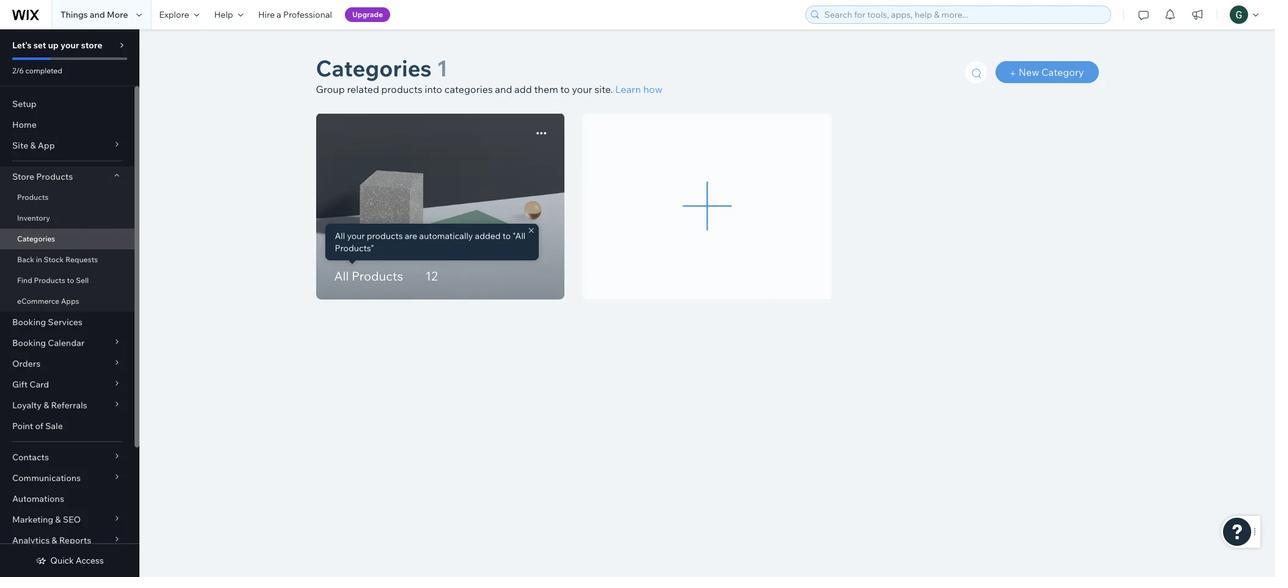 Task type: locate. For each thing, give the bounding box(es) containing it.
1 vertical spatial booking
[[12, 338, 46, 349]]

store products button
[[0, 166, 135, 187]]

all products
[[334, 269, 404, 284]]

& left reports
[[52, 535, 57, 546]]

automations
[[12, 494, 64, 505]]

sale
[[45, 421, 63, 432]]

find products to sell link
[[0, 270, 135, 291]]

your right up at the left top
[[61, 40, 79, 51]]

hire a professional link
[[251, 0, 340, 29]]

all for all your products are automatically added to "all products"
[[335, 231, 345, 242]]

products
[[382, 83, 423, 95], [367, 231, 403, 242]]

& right loyalty
[[44, 400, 49, 411]]

1 horizontal spatial to
[[503, 231, 511, 242]]

products up products link
[[36, 171, 73, 182]]

products inside dropdown button
[[36, 171, 73, 182]]

your up 'products"'
[[347, 231, 365, 242]]

services
[[48, 317, 83, 328]]

1 vertical spatial products
[[367, 231, 403, 242]]

1 vertical spatial and
[[495, 83, 513, 95]]

booking down ecommerce
[[12, 317, 46, 328]]

app
[[38, 140, 55, 151]]

related
[[347, 83, 379, 95]]

seo
[[63, 515, 81, 526]]

hire
[[258, 9, 275, 20]]

and
[[90, 9, 105, 20], [495, 83, 513, 95]]

&
[[30, 140, 36, 151], [44, 400, 49, 411], [55, 515, 61, 526], [52, 535, 57, 546]]

2/6
[[12, 66, 24, 75]]

2 vertical spatial to
[[67, 276, 74, 285]]

to inside the sidebar element
[[67, 276, 74, 285]]

booking inside dropdown button
[[12, 338, 46, 349]]

point of sale
[[12, 421, 63, 432]]

12
[[426, 269, 438, 284]]

1 vertical spatial categories
[[17, 234, 55, 244]]

booking for booking calendar
[[12, 338, 46, 349]]

1 horizontal spatial your
[[347, 231, 365, 242]]

products up inventory
[[17, 193, 49, 202]]

loyalty & referrals button
[[0, 395, 135, 416]]

products link
[[0, 187, 135, 208]]

analytics & reports
[[12, 535, 91, 546]]

your
[[61, 40, 79, 51], [572, 83, 593, 95], [347, 231, 365, 242]]

products for store products
[[36, 171, 73, 182]]

marketing & seo button
[[0, 510, 135, 531]]

Search for tools, apps, help & more... field
[[821, 6, 1108, 23]]

and left more
[[90, 9, 105, 20]]

site.
[[595, 83, 613, 95]]

0 vertical spatial to
[[561, 83, 570, 95]]

categories up related
[[316, 54, 432, 82]]

to inside all your products are automatically added to "all products"
[[503, 231, 511, 242]]

store
[[12, 171, 34, 182]]

1 vertical spatial all
[[334, 269, 349, 284]]

booking for booking services
[[12, 317, 46, 328]]

1 vertical spatial your
[[572, 83, 593, 95]]

booking calendar
[[12, 338, 85, 349]]

& inside dropdown button
[[52, 535, 57, 546]]

categories down inventory
[[17, 234, 55, 244]]

& for marketing
[[55, 515, 61, 526]]

& inside 'popup button'
[[30, 140, 36, 151]]

all inside all your products are automatically added to "all products"
[[335, 231, 345, 242]]

& inside popup button
[[44, 400, 49, 411]]

help
[[214, 9, 233, 20]]

things and more
[[61, 9, 128, 20]]

0 horizontal spatial your
[[61, 40, 79, 51]]

0 vertical spatial categories
[[316, 54, 432, 82]]

products down 'products"'
[[352, 269, 404, 284]]

1 vertical spatial to
[[503, 231, 511, 242]]

1
[[437, 54, 448, 82]]

& right site
[[30, 140, 36, 151]]

back in stock requests
[[17, 255, 98, 264]]

0 vertical spatial booking
[[12, 317, 46, 328]]

learn how link
[[616, 83, 663, 95]]

2 horizontal spatial to
[[561, 83, 570, 95]]

0 horizontal spatial to
[[67, 276, 74, 285]]

learn
[[616, 83, 642, 95]]

products for your
[[367, 231, 403, 242]]

products inside all your products are automatically added to "all products"
[[367, 231, 403, 242]]

loyalty & referrals
[[12, 400, 87, 411]]

0 vertical spatial products
[[382, 83, 423, 95]]

point
[[12, 421, 33, 432]]

let's set up your store
[[12, 40, 102, 51]]

& for analytics
[[52, 535, 57, 546]]

to left "all
[[503, 231, 511, 242]]

and left "add"
[[495, 83, 513, 95]]

products"
[[335, 243, 374, 254]]

a
[[277, 9, 281, 20]]

1 horizontal spatial and
[[495, 83, 513, 95]]

ecommerce apps
[[17, 297, 79, 306]]

them
[[535, 83, 559, 95]]

let's
[[12, 40, 32, 51]]

products up ecommerce apps
[[34, 276, 65, 285]]

professional
[[283, 9, 332, 20]]

stock
[[44, 255, 64, 264]]

all up 'products"'
[[335, 231, 345, 242]]

& inside popup button
[[55, 515, 61, 526]]

booking up the orders
[[12, 338, 46, 349]]

2 vertical spatial your
[[347, 231, 365, 242]]

booking services
[[12, 317, 83, 328]]

to right them
[[561, 83, 570, 95]]

1 booking from the top
[[12, 317, 46, 328]]

& left seo
[[55, 515, 61, 526]]

products down categories 1
[[382, 83, 423, 95]]

all down 'products"'
[[334, 269, 349, 284]]

products left are
[[367, 231, 403, 242]]

products for all products
[[352, 269, 404, 284]]

to
[[561, 83, 570, 95], [503, 231, 511, 242], [67, 276, 74, 285]]

categories
[[316, 54, 432, 82], [17, 234, 55, 244]]

contacts button
[[0, 447, 135, 468]]

1 horizontal spatial categories
[[316, 54, 432, 82]]

2 booking from the top
[[12, 338, 46, 349]]

0 vertical spatial your
[[61, 40, 79, 51]]

all
[[335, 231, 345, 242], [334, 269, 349, 284]]

analytics & reports button
[[0, 531, 135, 551]]

products
[[36, 171, 73, 182], [17, 193, 49, 202], [352, 269, 404, 284], [34, 276, 65, 285]]

calendar
[[48, 338, 85, 349]]

0 horizontal spatial and
[[90, 9, 105, 20]]

gift card
[[12, 379, 49, 390]]

requests
[[65, 255, 98, 264]]

categories inside the sidebar element
[[17, 234, 55, 244]]

0 horizontal spatial categories
[[17, 234, 55, 244]]

0 vertical spatial all
[[335, 231, 345, 242]]

are
[[405, 231, 418, 242]]

your left "site."
[[572, 83, 593, 95]]

back
[[17, 255, 34, 264]]

new category link
[[996, 61, 1099, 83]]

help button
[[207, 0, 251, 29]]

loyalty
[[12, 400, 42, 411]]

to left sell
[[67, 276, 74, 285]]



Task type: describe. For each thing, give the bounding box(es) containing it.
things
[[61, 9, 88, 20]]

up
[[48, 40, 59, 51]]

your inside all your products are automatically added to "all products"
[[347, 231, 365, 242]]

reports
[[59, 535, 91, 546]]

inventory link
[[0, 208, 135, 229]]

your inside the sidebar element
[[61, 40, 79, 51]]

card
[[30, 379, 49, 390]]

home link
[[0, 114, 135, 135]]

& for site
[[30, 140, 36, 151]]

access
[[76, 556, 104, 567]]

all for all products
[[334, 269, 349, 284]]

automatically
[[420, 231, 473, 242]]

products for related
[[382, 83, 423, 95]]

setup
[[12, 99, 37, 110]]

categories 1
[[316, 54, 448, 82]]

new
[[1019, 66, 1040, 78]]

sell
[[76, 276, 89, 285]]

how
[[644, 83, 663, 95]]

quick
[[50, 556, 74, 567]]

back in stock requests link
[[0, 250, 135, 270]]

explore
[[159, 9, 189, 20]]

category
[[1042, 66, 1085, 78]]

analytics
[[12, 535, 50, 546]]

store products
[[12, 171, 73, 182]]

marketing
[[12, 515, 53, 526]]

find products to sell
[[17, 276, 89, 285]]

orders
[[12, 359, 41, 370]]

contacts
[[12, 452, 49, 463]]

point of sale link
[[0, 416, 135, 437]]

store
[[81, 40, 102, 51]]

marketing & seo
[[12, 515, 81, 526]]

2/6 completed
[[12, 66, 62, 75]]

ecommerce
[[17, 297, 59, 306]]

quick access
[[50, 556, 104, 567]]

communications
[[12, 473, 81, 484]]

all your products are automatically added to "all products"
[[335, 231, 526, 254]]

categories link
[[0, 229, 135, 250]]

referrals
[[51, 400, 87, 411]]

categories
[[445, 83, 493, 95]]

into
[[425, 83, 443, 95]]

upgrade button
[[345, 7, 391, 22]]

in
[[36, 255, 42, 264]]

booking services link
[[0, 312, 135, 333]]

set
[[33, 40, 46, 51]]

sidebar element
[[0, 29, 140, 578]]

gift
[[12, 379, 28, 390]]

booking calendar button
[[0, 333, 135, 354]]

hire a professional
[[258, 9, 332, 20]]

setup link
[[0, 94, 135, 114]]

0 vertical spatial and
[[90, 9, 105, 20]]

2 horizontal spatial your
[[572, 83, 593, 95]]

find
[[17, 276, 32, 285]]

quick access button
[[36, 556, 104, 567]]

new category
[[1019, 66, 1085, 78]]

site
[[12, 140, 28, 151]]

categories for categories 1
[[316, 54, 432, 82]]

"all
[[513, 231, 526, 242]]

gift card button
[[0, 375, 135, 395]]

home
[[12, 119, 37, 130]]

apps
[[61, 297, 79, 306]]

site & app
[[12, 140, 55, 151]]

communications button
[[0, 468, 135, 489]]

products for find products to sell
[[34, 276, 65, 285]]

completed
[[25, 66, 62, 75]]

more
[[107, 9, 128, 20]]

group
[[316, 83, 345, 95]]

of
[[35, 421, 43, 432]]

added
[[475, 231, 501, 242]]

add
[[515, 83, 532, 95]]

ecommerce apps link
[[0, 291, 135, 312]]

& for loyalty
[[44, 400, 49, 411]]

categories for categories
[[17, 234, 55, 244]]

automations link
[[0, 489, 135, 510]]

inventory
[[17, 214, 50, 223]]



Task type: vqa. For each thing, say whether or not it's contained in the screenshot.
Home
yes



